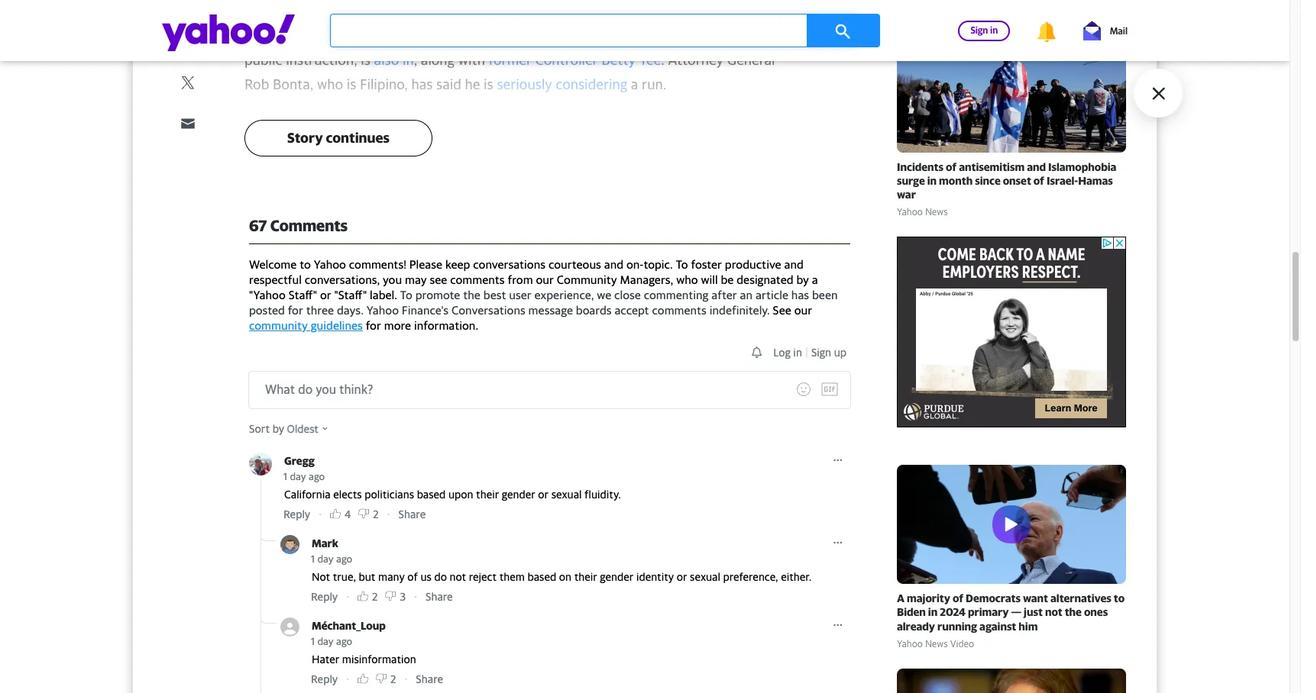 Task type: vqa. For each thing, say whether or not it's contained in the screenshot.
the Finance
no



Task type: describe. For each thing, give the bounding box(es) containing it.
also in link
[[374, 52, 414, 68]]

yee
[[639, 52, 661, 68]]

is inside 'her candidacy just a few months into newsom's second term. tony thurmond, the black state superintendent of public instruction, is'
[[361, 52, 370, 68]]

sign
[[971, 24, 988, 36]]

.
[[661, 52, 664, 68]]

New! search field
[[330, 14, 880, 47]]

former controller betty yee link
[[489, 52, 661, 68]]

said
[[436, 77, 461, 93]]

her
[[615, 2, 635, 18]]

toolbar containing sign in
[[934, 18, 1128, 43]]

0 vertical spatial to
[[478, 2, 492, 18]]

story continues
[[287, 130, 390, 146]]

also
[[374, 52, 399, 68]]

seriously
[[497, 77, 552, 93]]

news inside a majority of democrats want alternatives to biden in 2024 primary — just not the ones already running against him yahoo news video
[[925, 638, 948, 650]]

incidents of antisemitism and islamophobia surge in month since onset of israel-hamas war link
[[897, 161, 1126, 202]]

majority
[[907, 592, 950, 605]]

along
[[421, 52, 455, 68]]

—
[[1011, 606, 1022, 619]]

against
[[980, 620, 1016, 633]]

not
[[1045, 606, 1062, 619]]

superintendent
[[675, 27, 770, 43]]

new!
[[858, 14, 880, 26]]

tony
[[474, 27, 503, 43]]

bonta,
[[273, 77, 313, 93]]

sign in link
[[958, 20, 1010, 41]]

story
[[287, 130, 323, 146]]

run.
[[642, 77, 666, 93]]

the inside 'her candidacy just a few months into newsom's second term. tony thurmond, the black state superintendent of public instruction, is'
[[579, 27, 599, 43]]

seriously considering link
[[497, 77, 627, 93]]

of up the "month"
[[946, 161, 957, 174]]

. attorney general rob bonta, who is filipino, has said he is
[[244, 52, 775, 93]]

a majority of democrats want alternatives to biden in 2024 primary — just not the ones already running against him yahoo news video
[[897, 592, 1125, 650]]

him
[[1019, 620, 1038, 633]]

rob
[[244, 77, 269, 93]]

months
[[244, 27, 292, 43]]

first
[[449, 2, 475, 18]]

with
[[458, 52, 485, 68]]

primary
[[968, 606, 1009, 619]]

public
[[244, 52, 282, 68]]

seriously considering a run.
[[497, 77, 666, 93]]

yahoo inside a majority of democrats want alternatives to biden in 2024 primary — just not the ones already running against him yahoo news video
[[897, 638, 923, 650]]

candidacy
[[639, 2, 702, 18]]

kounalakis
[[327, 2, 394, 18]]

surge
[[897, 174, 925, 187]]

has
[[411, 77, 433, 93]]

just inside a majority of democrats want alternatives to biden in 2024 primary — just not the ones already running against him yahoo news video
[[1024, 606, 1043, 619]]

a
[[897, 592, 905, 605]]

alternatives
[[1051, 592, 1112, 605]]

considering
[[556, 77, 627, 93]]

want
[[1023, 592, 1048, 605]]

gov.
[[264, 2, 291, 18]]



Task type: locate. For each thing, give the bounding box(es) containing it.
in
[[990, 24, 998, 36], [403, 52, 414, 68], [927, 174, 937, 187], [928, 606, 938, 619]]

to
[[478, 2, 492, 18], [1114, 592, 1125, 605]]

few
[[743, 2, 765, 18]]

war
[[897, 188, 916, 201]]

1 horizontal spatial just
[[1024, 606, 1043, 619]]

a inside 'her candidacy just a few months into newsom's second term. tony thurmond, the black state superintendent of public instruction, is'
[[732, 2, 739, 18]]

biden
[[897, 606, 926, 619]]

antisemitism
[[959, 161, 1025, 174]]

and
[[1027, 161, 1046, 174]]

the
[[425, 2, 446, 18], [579, 27, 599, 43], [1065, 606, 1082, 619]]

2 vertical spatial the
[[1065, 606, 1082, 619]]

islamophobia
[[1048, 161, 1117, 174]]

sign in
[[971, 24, 998, 36]]

of up general
[[774, 27, 787, 43]]

1 horizontal spatial is
[[361, 52, 370, 68]]

he
[[465, 77, 480, 93]]

of inside a majority of democrats want alternatives to biden in 2024 primary — just not the ones already running against him yahoo news video
[[953, 592, 963, 605]]

general
[[727, 52, 775, 68]]

hamas
[[1078, 174, 1113, 187]]

just
[[705, 2, 728, 18], [1024, 606, 1043, 619]]

ones
[[1084, 606, 1108, 619]]

1 vertical spatial the
[[579, 27, 599, 43]]

0 horizontal spatial a
[[631, 77, 638, 93]]

0 vertical spatial the
[[425, 2, 446, 18]]

1 yahoo from the top
[[897, 207, 923, 218]]

1 vertical spatial yahoo
[[897, 638, 923, 650]]

her candidacy just a few months into newsom's second term. tony thurmond, the black state superintendent of public instruction, is
[[244, 2, 787, 68]]

of
[[774, 27, 787, 43], [946, 161, 957, 174], [1034, 174, 1044, 187], [953, 592, 963, 605]]

yahoo
[[897, 207, 923, 218], [897, 638, 923, 650]]

incidents
[[897, 161, 944, 174]]

onset
[[1003, 174, 1031, 187]]

,
[[414, 52, 417, 68]]

in right sign
[[990, 24, 998, 36]]

controller
[[535, 52, 598, 68]]

attorney
[[668, 52, 723, 68]]

just inside 'her candidacy just a few months into newsom's second term. tony thurmond, the black state superintendent of public instruction, is'
[[705, 2, 728, 18]]

mail link
[[1084, 21, 1128, 40]]

who
[[317, 77, 343, 93]]

the down announce
[[579, 27, 599, 43]]

to right "alternatives"
[[1114, 592, 1125, 605]]

news left video
[[925, 638, 948, 650]]

already
[[897, 620, 935, 633]]

a
[[732, 2, 739, 18], [631, 77, 638, 93]]

in down majority
[[928, 606, 938, 619]]

1 vertical spatial to
[[1114, 592, 1125, 605]]

lt.
[[244, 2, 260, 18]]

is right who
[[347, 77, 356, 93]]

yahoo down 'already'
[[897, 638, 923, 650]]

to right first
[[478, 2, 492, 18]]

1 vertical spatial a
[[631, 77, 638, 93]]

video
[[950, 638, 974, 650]]

filipino,
[[360, 77, 408, 93]]

is right he
[[484, 77, 493, 93]]

black
[[603, 27, 636, 43]]

Search query text field
[[330, 14, 858, 47]]

month
[[939, 174, 973, 187]]

just up "superintendent"
[[705, 2, 728, 18]]

yahoo inside incidents of antisemitism and islamophobia surge in month since onset of israel-hamas war yahoo news
[[897, 207, 923, 218]]

0 vertical spatial just
[[705, 2, 728, 18]]

also in , along with former controller betty yee
[[374, 52, 661, 68]]

0 horizontal spatial to
[[478, 2, 492, 18]]

0 horizontal spatial the
[[425, 2, 446, 18]]

1 horizontal spatial a
[[732, 2, 739, 18]]

2024
[[940, 606, 966, 619]]

former
[[489, 52, 532, 68]]

a left few
[[732, 2, 739, 18]]

in inside a majority of democrats want alternatives to biden in 2024 primary — just not the ones already running against him yahoo news video
[[928, 606, 938, 619]]

2 yahoo from the top
[[897, 638, 923, 650]]

announce
[[550, 2, 611, 18]]

formally
[[495, 2, 547, 18]]

running
[[937, 620, 977, 633]]

news down the "month"
[[925, 207, 948, 218]]

0 horizontal spatial is
[[347, 77, 356, 93]]

since
[[975, 174, 1001, 187]]

newsom's
[[324, 27, 386, 43]]

just down want
[[1024, 606, 1043, 619]]

second
[[389, 27, 433, 43]]

eleni
[[294, 2, 324, 18]]

1 news from the top
[[925, 207, 948, 218]]

story continues button
[[244, 120, 432, 157]]

news inside incidents of antisemitism and islamophobia surge in month since onset of israel-hamas war yahoo news
[[925, 207, 948, 218]]

0 horizontal spatial just
[[705, 2, 728, 18]]

1 horizontal spatial the
[[579, 27, 599, 43]]

1 horizontal spatial to
[[1114, 592, 1125, 605]]

into
[[295, 27, 320, 43]]

0 vertical spatial news
[[925, 207, 948, 218]]

instruction,
[[286, 52, 357, 68]]

in down incidents in the top right of the page
[[927, 174, 937, 187]]

thurmond,
[[507, 27, 575, 43]]

1 vertical spatial just
[[1024, 606, 1043, 619]]

state
[[640, 27, 671, 43]]

advertisement region
[[897, 237, 1126, 428]]

formally announce link
[[495, 2, 611, 18]]

2 news from the top
[[925, 638, 948, 650]]

lt. gov. eleni kounalakis was the first to formally announce
[[244, 2, 611, 18]]

mail
[[1110, 25, 1128, 36]]

to inside a majority of democrats want alternatives to biden in 2024 primary — just not the ones already running against him yahoo news video
[[1114, 592, 1125, 605]]

democrats
[[966, 592, 1021, 605]]

incidents of antisemitism and islamophobia surge in month since onset of israel-hamas war yahoo news
[[897, 161, 1117, 218]]

the right was
[[425, 2, 446, 18]]

yahoo down 'war'
[[897, 207, 923, 218]]

the inside a majority of democrats want alternatives to biden in 2024 primary — just not the ones already running against him yahoo news video
[[1065, 606, 1082, 619]]

2 horizontal spatial the
[[1065, 606, 1082, 619]]

in inside incidents of antisemitism and islamophobia surge in month since onset of israel-hamas war yahoo news
[[927, 174, 937, 187]]

in inside toolbar
[[990, 24, 998, 36]]

0 vertical spatial yahoo
[[897, 207, 923, 218]]

a majority of democrats want alternatives to biden in 2024 primary — just not the ones already running against him link
[[897, 592, 1126, 634]]

toolbar
[[934, 18, 1128, 43]]

term.
[[437, 27, 470, 43]]

of up 2024
[[953, 592, 963, 605]]

of inside 'her candidacy just a few months into newsom's second term. tony thurmond, the black state superintendent of public instruction, is'
[[774, 27, 787, 43]]

2 horizontal spatial is
[[484, 77, 493, 93]]

is
[[361, 52, 370, 68], [347, 77, 356, 93], [484, 77, 493, 93]]

is left the also
[[361, 52, 370, 68]]

israel-
[[1047, 174, 1078, 187]]

of down "and"
[[1034, 174, 1044, 187]]

was
[[398, 2, 421, 18]]

the down "alternatives"
[[1065, 606, 1082, 619]]

in right the also
[[403, 52, 414, 68]]

news
[[925, 207, 948, 218], [925, 638, 948, 650]]

1 vertical spatial news
[[925, 638, 948, 650]]

a left run.
[[631, 77, 638, 93]]

betty
[[601, 52, 636, 68]]

continues
[[326, 130, 390, 146]]

0 vertical spatial a
[[732, 2, 739, 18]]



